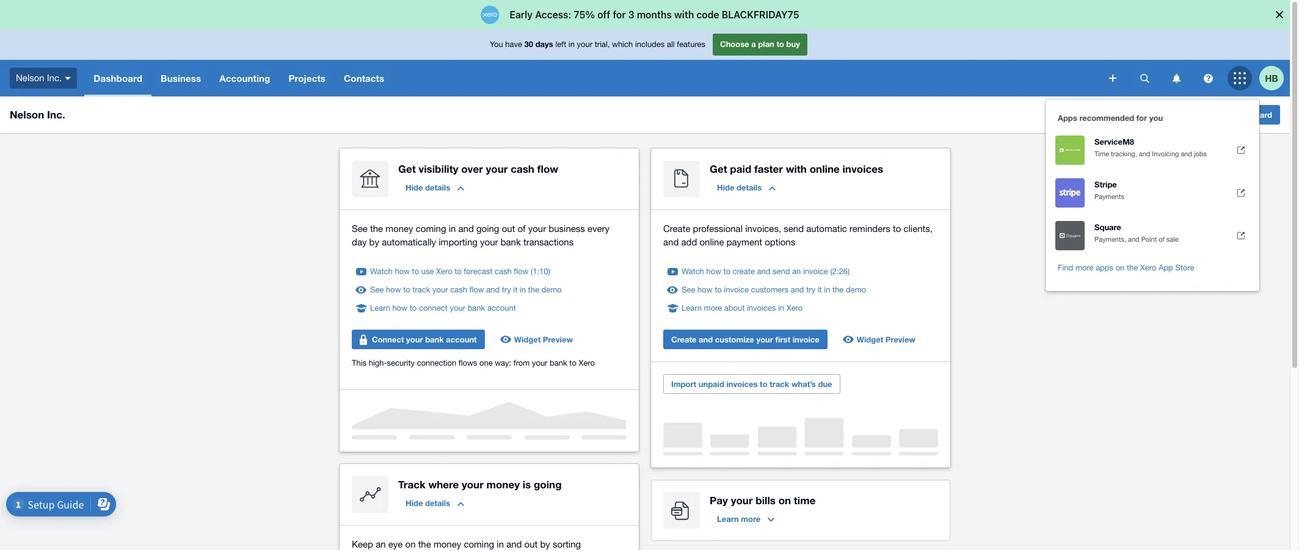 Task type: vqa. For each thing, say whether or not it's contained in the screenshot.
Start trial
no



Task type: locate. For each thing, give the bounding box(es) containing it.
1 vertical spatial going
[[534, 478, 562, 491]]

2 horizontal spatial learn
[[717, 514, 739, 524]]

features
[[677, 40, 706, 49]]

0 horizontal spatial flow
[[469, 285, 484, 294]]

inc.
[[47, 73, 62, 83], [47, 108, 65, 121]]

see how to track your cash flow and try it in the demo
[[370, 285, 562, 294]]

details down where
[[425, 498, 450, 508]]

invoice inside button
[[793, 335, 820, 345]]

every
[[588, 224, 610, 234]]

all
[[667, 40, 675, 49]]

see up day
[[352, 224, 368, 234]]

svg image
[[1140, 74, 1149, 83], [1173, 74, 1181, 83], [1204, 74, 1213, 83], [1109, 75, 1117, 82], [65, 77, 71, 80]]

business button
[[152, 60, 210, 97]]

hide details button for where
[[398, 494, 472, 513]]

how for invoice
[[698, 285, 713, 294]]

customers
[[751, 285, 789, 294]]

xero
[[1140, 263, 1157, 272], [436, 267, 452, 276], [787, 304, 803, 313], [579, 359, 595, 368]]

0 vertical spatial out
[[502, 224, 515, 234]]

0 vertical spatial track
[[413, 285, 430, 294]]

2 vertical spatial more
[[741, 514, 761, 524]]

to right from
[[570, 359, 577, 368]]

1 vertical spatial of
[[1159, 236, 1165, 243]]

see up connect
[[370, 285, 384, 294]]

1 widget from the left
[[514, 335, 541, 345]]

contacts
[[344, 73, 384, 84]]

the right 'eye'
[[418, 539, 431, 550]]

money right 'eye'
[[434, 539, 461, 550]]

2 vertical spatial on
[[405, 539, 416, 550]]

in inside you have 30 days left in your trial, which includes all features
[[569, 40, 575, 49]]

going
[[476, 224, 499, 234], [534, 478, 562, 491]]

0 horizontal spatial on
[[405, 539, 416, 550]]

track left what's
[[770, 379, 789, 389]]

money inside see the money coming in and going out of your business every day by automatically importing your bank transactions
[[386, 224, 413, 234]]

widget preview button
[[495, 330, 580, 349], [837, 330, 923, 349]]

of
[[518, 224, 526, 234], [1159, 236, 1165, 243]]

details down paid
[[737, 183, 762, 192]]

details down visibility
[[425, 183, 450, 192]]

cash inside "link"
[[495, 267, 512, 276]]

1 horizontal spatial money
[[434, 539, 461, 550]]

and right tracking,
[[1139, 150, 1151, 158]]

watch inside watch how to create and send an invoice (2:26) link
[[682, 267, 704, 276]]

how
[[395, 267, 410, 276], [706, 267, 721, 276], [386, 285, 401, 294], [698, 285, 713, 294], [393, 304, 408, 313]]

get left visibility
[[398, 163, 416, 175]]

the
[[370, 224, 383, 234], [1127, 263, 1138, 272], [528, 285, 539, 294], [833, 285, 844, 294], [418, 539, 431, 550]]

by inside 'keep an eye on the money coming in and out by sorting'
[[540, 539, 550, 550]]

you have 30 days left in your trial, which includes all features
[[490, 39, 706, 49]]

and left add
[[663, 237, 679, 247]]

0 horizontal spatial it
[[513, 285, 518, 294]]

1 watch from the left
[[370, 267, 393, 276]]

0 horizontal spatial going
[[476, 224, 499, 234]]

demo down (2:26)
[[846, 285, 866, 294]]

0 vertical spatial by
[[369, 237, 379, 247]]

1 vertical spatial more
[[704, 304, 722, 313]]

2 try from the left
[[806, 285, 816, 294]]

1 horizontal spatial of
[[1159, 236, 1165, 243]]

1 vertical spatial by
[[540, 539, 550, 550]]

and left point
[[1128, 236, 1140, 243]]

0 vertical spatial send
[[784, 224, 804, 234]]

watch how to create and send an invoice (2:26) link
[[682, 266, 850, 278]]

(1:10)
[[531, 267, 550, 276]]

create inside create professional invoices, send automatic reminders to clients, and add online payment options
[[663, 224, 691, 234]]

get left paid
[[710, 163, 727, 175]]

0 vertical spatial invoices
[[843, 163, 883, 175]]

see down add
[[682, 285, 695, 294]]

how up connect
[[386, 285, 401, 294]]

your right over at top
[[486, 163, 508, 175]]

to left clients,
[[893, 224, 901, 234]]

0 horizontal spatial of
[[518, 224, 526, 234]]

0 horizontal spatial demo
[[542, 285, 562, 294]]

it right customers on the bottom
[[818, 285, 822, 294]]

trial,
[[595, 40, 610, 49]]

1 horizontal spatial more
[[741, 514, 761, 524]]

coming down track where your money is going
[[464, 539, 494, 550]]

an left 'eye'
[[376, 539, 386, 550]]

over
[[461, 163, 483, 175]]

banking preview line graph image
[[352, 403, 627, 440]]

create up import at the right bottom
[[671, 335, 697, 345]]

0 vertical spatial money
[[386, 224, 413, 234]]

1 horizontal spatial see
[[370, 285, 384, 294]]

1 horizontal spatial going
[[534, 478, 562, 491]]

to inside banner
[[777, 39, 784, 49]]

create
[[733, 267, 755, 276]]

0 horizontal spatial widget
[[514, 335, 541, 345]]

invoices right unpaid
[[727, 379, 758, 389]]

1 vertical spatial track
[[770, 379, 789, 389]]

0 horizontal spatial more
[[704, 304, 722, 313]]

2 widget from the left
[[857, 335, 884, 345]]

invoices preview bar graph image
[[663, 418, 938, 456]]

invoice left (2:26)
[[803, 267, 828, 276]]

choose
[[720, 39, 749, 49]]

try
[[502, 285, 511, 294], [806, 285, 816, 294]]

out
[[502, 224, 515, 234], [525, 539, 538, 550]]

0 horizontal spatial track
[[413, 285, 430, 294]]

going right the is
[[534, 478, 562, 491]]

1 horizontal spatial preview
[[886, 335, 916, 345]]

2 get from the left
[[710, 163, 727, 175]]

of left sale
[[1159, 236, 1165, 243]]

1 vertical spatial account
[[446, 335, 477, 345]]

inc. inside 'popup button'
[[47, 73, 62, 83]]

and left "sorting"
[[507, 539, 522, 550]]

connect your bank account
[[372, 335, 477, 345]]

1 vertical spatial nelson inc.
[[10, 108, 65, 121]]

send inside create professional invoices, send automatic reminders to clients, and add online payment options
[[784, 224, 804, 234]]

get paid faster with online invoices
[[710, 163, 883, 175]]

faster
[[754, 163, 783, 175]]

by right day
[[369, 237, 379, 247]]

1 widget preview button from the left
[[495, 330, 580, 349]]

hide details for paid
[[717, 183, 762, 192]]

widget for invoices
[[857, 335, 884, 345]]

bills icon image
[[663, 492, 700, 529]]

see the money coming in and going out of your business every day by automatically importing your bank transactions
[[352, 224, 610, 247]]

left
[[556, 40, 566, 49]]

demo
[[542, 285, 562, 294], [846, 285, 866, 294]]

track money icon image
[[352, 477, 389, 513]]

the up automatically
[[370, 224, 383, 234]]

money up automatically
[[386, 224, 413, 234]]

1 widget preview from the left
[[514, 335, 573, 345]]

use
[[421, 267, 434, 276]]

on inside banner
[[1116, 263, 1125, 272]]

0 vertical spatial more
[[1076, 263, 1094, 272]]

get for get visibility over your cash flow
[[398, 163, 416, 175]]

to left what's
[[760, 379, 768, 389]]

try down watch how to use xero to forecast cash flow (1:10) "link"
[[502, 285, 511, 294]]

the right apps
[[1127, 263, 1138, 272]]

demo down the (1:10)
[[542, 285, 562, 294]]

invoice right first
[[793, 335, 820, 345]]

1 horizontal spatial get
[[710, 163, 727, 175]]

business
[[549, 224, 585, 234]]

0 vertical spatial create
[[663, 224, 691, 234]]

0 horizontal spatial money
[[386, 224, 413, 234]]

and
[[1139, 150, 1151, 158], [1181, 150, 1192, 158], [458, 224, 474, 234], [1128, 236, 1140, 243], [663, 237, 679, 247], [757, 267, 771, 276], [486, 285, 500, 294], [791, 285, 804, 294], [699, 335, 713, 345], [507, 539, 522, 550]]

2 vertical spatial invoice
[[793, 335, 820, 345]]

dashboard
[[1232, 110, 1273, 120]]

to left use
[[412, 267, 419, 276]]

hide down track
[[406, 498, 423, 508]]

how left create
[[706, 267, 721, 276]]

sorting
[[553, 539, 581, 550]]

on inside 'keep an eye on the money coming in and out by sorting'
[[405, 539, 416, 550]]

0 horizontal spatial learn
[[370, 304, 390, 313]]

get for get paid faster with online invoices
[[710, 163, 727, 175]]

how up learn more about invoices in xero
[[698, 285, 713, 294]]

1 vertical spatial an
[[376, 539, 386, 550]]

0 horizontal spatial account
[[446, 335, 477, 345]]

2 watch from the left
[[682, 267, 704, 276]]

coming
[[416, 224, 446, 234], [464, 539, 494, 550]]

1 vertical spatial on
[[779, 494, 791, 507]]

the down (2:26)
[[833, 285, 844, 294]]

1 horizontal spatial widget preview
[[857, 335, 916, 345]]

out inside see the money coming in and going out of your business every day by automatically importing your bank transactions
[[502, 224, 515, 234]]

the inside group
[[1127, 263, 1138, 272]]

0 horizontal spatial see
[[352, 224, 368, 234]]

xero inside group
[[1140, 263, 1157, 272]]

bank left transactions
[[501, 237, 521, 247]]

1 vertical spatial online
[[700, 237, 724, 247]]

invoices down customers on the bottom
[[747, 304, 776, 313]]

1 horizontal spatial coming
[[464, 539, 494, 550]]

group
[[1046, 100, 1260, 291]]

1 horizontal spatial an
[[792, 267, 801, 276]]

money left the is
[[487, 478, 520, 491]]

how left the connect
[[393, 304, 408, 313]]

hide details button down where
[[398, 494, 472, 513]]

hide details button down visibility
[[398, 178, 472, 197]]

of up transactions
[[518, 224, 526, 234]]

cash right forecast
[[495, 267, 512, 276]]

1 horizontal spatial account
[[487, 304, 516, 313]]

send up options
[[784, 224, 804, 234]]

invoice up "about"
[[724, 285, 749, 294]]

1 get from the left
[[398, 163, 416, 175]]

2 vertical spatial invoices
[[727, 379, 758, 389]]

track down use
[[413, 285, 430, 294]]

on
[[1116, 263, 1125, 272], [779, 494, 791, 507], [405, 539, 416, 550]]

find more apps on the xero app store
[[1058, 263, 1195, 272]]

1 horizontal spatial widget preview button
[[837, 330, 923, 349]]

time
[[1095, 150, 1109, 158]]

1 horizontal spatial widget
[[857, 335, 884, 345]]

2 widget preview button from the left
[[837, 330, 923, 349]]

edit dashboard button
[[1207, 105, 1280, 125]]

clients,
[[904, 224, 933, 234]]

accounting
[[219, 73, 270, 84]]

1 vertical spatial out
[[525, 539, 538, 550]]

group containing apps recommended for you
[[1046, 100, 1260, 291]]

connect your bank account button
[[352, 330, 485, 349]]

watch for get visibility over your cash flow
[[370, 267, 393, 276]]

0 horizontal spatial out
[[502, 224, 515, 234]]

on for bills
[[779, 494, 791, 507]]

1 horizontal spatial track
[[770, 379, 789, 389]]

navigation
[[84, 60, 1101, 97]]

0 vertical spatial coming
[[416, 224, 446, 234]]

and inside button
[[699, 335, 713, 345]]

0 horizontal spatial an
[[376, 539, 386, 550]]

an up see how to invoice customers and try it in the demo
[[792, 267, 801, 276]]

how left use
[[395, 267, 410, 276]]

0 vertical spatial flow
[[537, 163, 559, 175]]

1 vertical spatial create
[[671, 335, 697, 345]]

flow inside see how to track your cash flow and try it in the demo link
[[469, 285, 484, 294]]

0 vertical spatial inc.
[[47, 73, 62, 83]]

svg image
[[1234, 72, 1246, 84]]

widget preview button for invoices
[[837, 330, 923, 349]]

the inside 'keep an eye on the money coming in and out by sorting'
[[418, 539, 431, 550]]

watch inside watch how to use xero to forecast cash flow (1:10) "link"
[[370, 267, 393, 276]]

0 horizontal spatial online
[[700, 237, 724, 247]]

0 vertical spatial online
[[810, 163, 840, 175]]

and inside 'keep an eye on the money coming in and out by sorting'
[[507, 539, 522, 550]]

coming up automatically
[[416, 224, 446, 234]]

2 horizontal spatial see
[[682, 285, 695, 294]]

days
[[536, 39, 553, 49]]

1 horizontal spatial learn
[[682, 304, 702, 313]]

more inside button
[[741, 514, 761, 524]]

to left create
[[724, 267, 731, 276]]

on right bills
[[779, 494, 791, 507]]

by inside see the money coming in and going out of your business every day by automatically importing your bank transactions
[[369, 237, 379, 247]]

0 horizontal spatial get
[[398, 163, 416, 175]]

try right customers on the bottom
[[806, 285, 816, 294]]

navigation inside banner
[[84, 60, 1101, 97]]

0 vertical spatial nelson
[[16, 73, 44, 83]]

more for find more apps on the xero app store
[[1076, 263, 1094, 272]]

1 vertical spatial coming
[[464, 539, 494, 550]]

1 horizontal spatial by
[[540, 539, 550, 550]]

online down professional
[[700, 237, 724, 247]]

to left buy
[[777, 39, 784, 49]]

0 vertical spatial account
[[487, 304, 516, 313]]

widget for flow
[[514, 335, 541, 345]]

hb
[[1265, 72, 1279, 83]]

svg image inside nelson inc. 'popup button'
[[65, 77, 71, 80]]

hide down visibility
[[406, 183, 423, 192]]

1 horizontal spatial it
[[818, 285, 822, 294]]

1 horizontal spatial watch
[[682, 267, 704, 276]]

1 vertical spatial flow
[[514, 267, 529, 276]]

and down forecast
[[486, 285, 500, 294]]

invoices inside button
[[727, 379, 758, 389]]

see how to invoice customers and try it in the demo
[[682, 285, 866, 294]]

watch down add
[[682, 267, 704, 276]]

bills
[[756, 494, 776, 507]]

1 horizontal spatial out
[[525, 539, 538, 550]]

more right find
[[1076, 263, 1094, 272]]

0 vertical spatial an
[[792, 267, 801, 276]]

your right from
[[532, 359, 548, 368]]

1 vertical spatial inc.
[[47, 108, 65, 121]]

how inside "link"
[[395, 267, 410, 276]]

get
[[398, 163, 416, 175], [710, 163, 727, 175]]

2 horizontal spatial money
[[487, 478, 520, 491]]

2 vertical spatial flow
[[469, 285, 484, 294]]

account inside button
[[446, 335, 477, 345]]

on for eye
[[405, 539, 416, 550]]

hb button
[[1260, 60, 1290, 97]]

bank inside button
[[425, 335, 444, 345]]

send
[[784, 224, 804, 234], [773, 267, 790, 276]]

bank inside see the money coming in and going out of your business every day by automatically importing your bank transactions
[[501, 237, 521, 247]]

to up learn how to connect your bank account
[[403, 285, 410, 294]]

in inside see how to invoice customers and try it in the demo link
[[824, 285, 830, 294]]

to left the connect
[[410, 304, 417, 313]]

sale
[[1167, 236, 1179, 243]]

due
[[818, 379, 832, 389]]

for
[[1137, 113, 1147, 123]]

2 it from the left
[[818, 285, 822, 294]]

0 horizontal spatial by
[[369, 237, 379, 247]]

visibility
[[419, 163, 458, 175]]

hide details button down paid
[[710, 178, 783, 197]]

1 vertical spatial cash
[[495, 267, 512, 276]]

keep
[[352, 539, 373, 550]]

create up add
[[663, 224, 691, 234]]

more left "about"
[[704, 304, 722, 313]]

and up importing
[[458, 224, 474, 234]]

1 horizontal spatial on
[[779, 494, 791, 507]]

and left customize
[[699, 335, 713, 345]]

bank up connection
[[425, 335, 444, 345]]

and up customers on the bottom
[[757, 267, 771, 276]]

2 preview from the left
[[886, 335, 916, 345]]

how for use
[[395, 267, 410, 276]]

eye
[[388, 539, 403, 550]]

it down watch how to use xero to forecast cash flow (1:10) "link"
[[513, 285, 518, 294]]

create inside button
[[671, 335, 697, 345]]

cash down watch how to use xero to forecast cash flow (1:10) "link"
[[450, 285, 467, 294]]

on right apps
[[1116, 263, 1125, 272]]

on right 'eye'
[[405, 539, 416, 550]]

learn more
[[717, 514, 761, 524]]

2 vertical spatial money
[[434, 539, 461, 550]]

hide details for visibility
[[406, 183, 450, 192]]

your up transactions
[[528, 224, 546, 234]]

0 horizontal spatial coming
[[416, 224, 446, 234]]

account down see how to track your cash flow and try it in the demo link at left bottom
[[487, 304, 516, 313]]

1 horizontal spatial demo
[[846, 285, 866, 294]]

0 horizontal spatial widget preview button
[[495, 330, 580, 349]]

details
[[425, 183, 450, 192], [737, 183, 762, 192], [425, 498, 450, 508]]

1 horizontal spatial flow
[[514, 267, 529, 276]]

cash
[[511, 163, 534, 175], [495, 267, 512, 276], [450, 285, 467, 294]]

find more apps on the xero app store link
[[1046, 257, 1260, 279]]

1 it from the left
[[513, 285, 518, 294]]

1 try from the left
[[502, 285, 511, 294]]

online right with at the right of the page
[[810, 163, 840, 175]]

0 horizontal spatial watch
[[370, 267, 393, 276]]

2 widget preview from the left
[[857, 335, 916, 345]]

more down pay your bills on time
[[741, 514, 761, 524]]

2 horizontal spatial on
[[1116, 263, 1125, 272]]

going inside see the money coming in and going out of your business every day by automatically importing your bank transactions
[[476, 224, 499, 234]]

money inside 'keep an eye on the money coming in and out by sorting'
[[434, 539, 461, 550]]

banner containing hb
[[0, 29, 1290, 291]]

cash right over at top
[[511, 163, 534, 175]]

learn more button
[[710, 509, 782, 529]]

is
[[523, 478, 531, 491]]

preview for get visibility over your cash flow
[[543, 335, 573, 345]]

watch for get paid faster with online invoices
[[682, 267, 704, 276]]

2 horizontal spatial more
[[1076, 263, 1094, 272]]

learn inside button
[[717, 514, 739, 524]]

details for paid
[[737, 183, 762, 192]]

day
[[352, 237, 367, 247]]

hide down paid
[[717, 183, 735, 192]]

0 vertical spatial on
[[1116, 263, 1125, 272]]

high-
[[369, 359, 387, 368]]

0 vertical spatial going
[[476, 224, 499, 234]]

banner
[[0, 29, 1290, 291]]

by left "sorting"
[[540, 539, 550, 550]]

what's
[[792, 379, 816, 389]]

0 horizontal spatial widget preview
[[514, 335, 573, 345]]

account up flows
[[446, 335, 477, 345]]

see how to invoice customers and try it in the demo link
[[682, 284, 866, 296]]

going up importing
[[476, 224, 499, 234]]

1 vertical spatial money
[[487, 478, 520, 491]]

invoices
[[843, 163, 883, 175], [747, 304, 776, 313], [727, 379, 758, 389]]

dialog
[[0, 0, 1299, 29]]

watch down automatically
[[370, 267, 393, 276]]

1 vertical spatial send
[[773, 267, 790, 276]]

details for where
[[425, 498, 450, 508]]

2 horizontal spatial flow
[[537, 163, 559, 175]]

to
[[777, 39, 784, 49], [893, 224, 901, 234], [412, 267, 419, 276], [455, 267, 462, 276], [724, 267, 731, 276], [403, 285, 410, 294], [715, 285, 722, 294], [410, 304, 417, 313], [570, 359, 577, 368], [760, 379, 768, 389]]

1 preview from the left
[[543, 335, 573, 345]]

1 horizontal spatial online
[[810, 163, 840, 175]]

navigation containing dashboard
[[84, 60, 1101, 97]]

learn
[[370, 304, 390, 313], [682, 304, 702, 313], [717, 514, 739, 524]]

1 vertical spatial invoice
[[724, 285, 749, 294]]

0 horizontal spatial preview
[[543, 335, 573, 345]]

on for apps
[[1116, 263, 1125, 272]]

to up see how to track your cash flow and try it in the demo
[[455, 267, 462, 276]]

hide details down where
[[406, 498, 450, 508]]

one
[[480, 359, 493, 368]]

0 vertical spatial of
[[518, 224, 526, 234]]

an
[[792, 267, 801, 276], [376, 539, 386, 550]]

send up see how to invoice customers and try it in the demo
[[773, 267, 790, 276]]

0 horizontal spatial try
[[502, 285, 511, 294]]

learn down the 'pay'
[[717, 514, 739, 524]]

hide details down visibility
[[406, 183, 450, 192]]

your inside you have 30 days left in your trial, which includes all features
[[577, 40, 593, 49]]



Task type: describe. For each thing, give the bounding box(es) containing it.
invoices icon image
[[663, 161, 700, 197]]

bank right from
[[550, 359, 567, 368]]

learn for get paid faster with online invoices
[[682, 304, 702, 313]]

hide details button for paid
[[710, 178, 783, 197]]

and inside see the money coming in and going out of your business every day by automatically importing your bank transactions
[[458, 224, 474, 234]]

apps
[[1058, 113, 1078, 123]]

group inside banner
[[1046, 100, 1260, 291]]

your right connect
[[406, 335, 423, 345]]

automatically
[[382, 237, 436, 247]]

which
[[612, 40, 633, 49]]

coming inside 'keep an eye on the money coming in and out by sorting'
[[464, 539, 494, 550]]

widget preview for flow
[[514, 335, 573, 345]]

store
[[1176, 263, 1195, 272]]

flows
[[459, 359, 477, 368]]

projects button
[[279, 60, 335, 97]]

your up learn more
[[731, 494, 753, 507]]

stripe payments
[[1095, 180, 1125, 200]]

banking icon image
[[352, 161, 389, 197]]

point
[[1142, 236, 1157, 243]]

automatic
[[807, 224, 847, 234]]

import unpaid invoices to track what's due
[[671, 379, 832, 389]]

watch how to create and send an invoice (2:26)
[[682, 267, 850, 276]]

your right importing
[[480, 237, 498, 247]]

business
[[161, 73, 201, 84]]

pay your bills on time
[[710, 494, 816, 507]]

to up learn more about invoices in xero
[[715, 285, 722, 294]]

create and customize your first invoice button
[[663, 330, 828, 349]]

track
[[398, 478, 426, 491]]

see inside see the money coming in and going out of your business every day by automatically importing your bank transactions
[[352, 224, 368, 234]]

hide for visibility
[[406, 183, 423, 192]]

the down the (1:10)
[[528, 285, 539, 294]]

create for create professional invoices, send automatic reminders to clients, and add online payment options
[[663, 224, 691, 234]]

your right where
[[462, 478, 484, 491]]

invoices,
[[745, 224, 781, 234]]

paid
[[730, 163, 752, 175]]

where
[[429, 478, 459, 491]]

online inside create professional invoices, send automatic reminders to clients, and add online payment options
[[700, 237, 724, 247]]

watch how to use xero to forecast cash flow (1:10) link
[[370, 266, 550, 278]]

an inside 'keep an eye on the money coming in and out by sorting'
[[376, 539, 386, 550]]

how for create
[[706, 267, 721, 276]]

it inside see how to track your cash flow and try it in the demo link
[[513, 285, 518, 294]]

have
[[505, 40, 522, 49]]

plan
[[758, 39, 775, 49]]

transactions
[[523, 237, 574, 247]]

details for visibility
[[425, 183, 450, 192]]

importing
[[439, 237, 478, 247]]

a
[[752, 39, 756, 49]]

1 vertical spatial nelson
[[10, 108, 44, 121]]

jobs
[[1194, 150, 1207, 158]]

payments
[[1095, 193, 1125, 200]]

out inside 'keep an eye on the money coming in and out by sorting'
[[525, 539, 538, 550]]

your down see how to track your cash flow and try it in the demo link at left bottom
[[450, 304, 466, 313]]

learn how to connect your bank account link
[[370, 302, 516, 315]]

track where your money is going
[[398, 478, 562, 491]]

square payments, and point of sale
[[1095, 222, 1179, 243]]

this high-security connection flows one way: from your bank to xero
[[352, 359, 595, 368]]

from
[[514, 359, 530, 368]]

your up learn how to connect your bank account
[[433, 285, 448, 294]]

widget preview button for flow
[[495, 330, 580, 349]]

hide details button for visibility
[[398, 178, 472, 197]]

way:
[[495, 359, 511, 368]]

stripe
[[1095, 180, 1117, 189]]

and inside create professional invoices, send automatic reminders to clients, and add online payment options
[[663, 237, 679, 247]]

coming inside see the money coming in and going out of your business every day by automatically importing your bank transactions
[[416, 224, 446, 234]]

1 demo from the left
[[542, 285, 562, 294]]

see for get visibility over your cash flow
[[370, 285, 384, 294]]

add
[[681, 237, 697, 247]]

choose a plan to buy
[[720, 39, 800, 49]]

includes
[[635, 40, 665, 49]]

flow inside watch how to use xero to forecast cash flow (1:10) "link"
[[514, 267, 529, 276]]

and left jobs
[[1181, 150, 1192, 158]]

more for learn more about invoices in xero
[[704, 304, 722, 313]]

track inside button
[[770, 379, 789, 389]]

to inside button
[[760, 379, 768, 389]]

to inside create professional invoices, send automatic reminders to clients, and add online payment options
[[893, 224, 901, 234]]

widget preview for invoices
[[857, 335, 916, 345]]

learn for get visibility over your cash flow
[[370, 304, 390, 313]]

in inside see how to track your cash flow and try it in the demo link
[[520, 285, 526, 294]]

create for create and customize your first invoice
[[671, 335, 697, 345]]

the inside see the money coming in and going out of your business every day by automatically importing your bank transactions
[[370, 224, 383, 234]]

how for track
[[386, 285, 401, 294]]

options
[[765, 237, 796, 247]]

more for learn more
[[741, 514, 761, 524]]

dashboard link
[[84, 60, 152, 97]]

app recommendations element
[[1046, 129, 1260, 257]]

projects
[[289, 73, 326, 84]]

you
[[490, 40, 503, 49]]

reminders
[[850, 224, 891, 234]]

security
[[387, 359, 415, 368]]

0 vertical spatial cash
[[511, 163, 534, 175]]

your left first
[[757, 335, 773, 345]]

buy
[[787, 39, 800, 49]]

30
[[525, 39, 533, 49]]

customize
[[715, 335, 754, 345]]

xero inside "link"
[[436, 267, 452, 276]]

keep an eye on the money coming in and out by sorting
[[352, 539, 581, 550]]

create and customize your first invoice
[[671, 335, 820, 345]]

preview for get paid faster with online invoices
[[886, 335, 916, 345]]

import unpaid invoices to track what's due button
[[663, 374, 840, 394]]

and right customers on the bottom
[[791, 285, 804, 294]]

in inside see the money coming in and going out of your business every day by automatically importing your bank transactions
[[449, 224, 456, 234]]

in inside learn more about invoices in xero link
[[778, 304, 784, 313]]

contacts button
[[335, 60, 394, 97]]

about
[[724, 304, 745, 313]]

servicem8
[[1095, 137, 1134, 147]]

of inside the square payments, and point of sale
[[1159, 236, 1165, 243]]

create professional invoices, send automatic reminders to clients, and add online payment options
[[663, 224, 933, 247]]

with
[[786, 163, 807, 175]]

nelson inside 'popup button'
[[16, 73, 44, 83]]

connection
[[417, 359, 456, 368]]

apps
[[1096, 263, 1114, 272]]

unpaid
[[699, 379, 724, 389]]

hide for where
[[406, 498, 423, 508]]

2 demo from the left
[[846, 285, 866, 294]]

bank down see how to track your cash flow and try it in the demo link at left bottom
[[468, 304, 485, 313]]

time
[[794, 494, 816, 507]]

find
[[1058, 263, 1074, 272]]

(2:26)
[[830, 267, 850, 276]]

connect
[[419, 304, 448, 313]]

1 vertical spatial invoices
[[747, 304, 776, 313]]

pay
[[710, 494, 728, 507]]

nelson inc. button
[[0, 60, 84, 97]]

accounting button
[[210, 60, 279, 97]]

forecast
[[464, 267, 493, 276]]

hide details for where
[[406, 498, 450, 508]]

learn how to connect your bank account
[[370, 304, 516, 313]]

hide for paid
[[717, 183, 735, 192]]

0 vertical spatial invoice
[[803, 267, 828, 276]]

it inside see how to invoice customers and try it in the demo link
[[818, 285, 822, 294]]

2 vertical spatial cash
[[450, 285, 467, 294]]

edit dashboard
[[1215, 110, 1273, 120]]

see for get paid faster with online invoices
[[682, 285, 695, 294]]

in inside 'keep an eye on the money coming in and out by sorting'
[[497, 539, 504, 550]]

connect
[[372, 335, 404, 345]]

and inside the square payments, and point of sale
[[1128, 236, 1140, 243]]

nelson inc. inside nelson inc. 'popup button'
[[16, 73, 62, 83]]

of inside see the money coming in and going out of your business every day by automatically importing your bank transactions
[[518, 224, 526, 234]]

how for connect
[[393, 304, 408, 313]]

edit
[[1215, 110, 1230, 120]]



